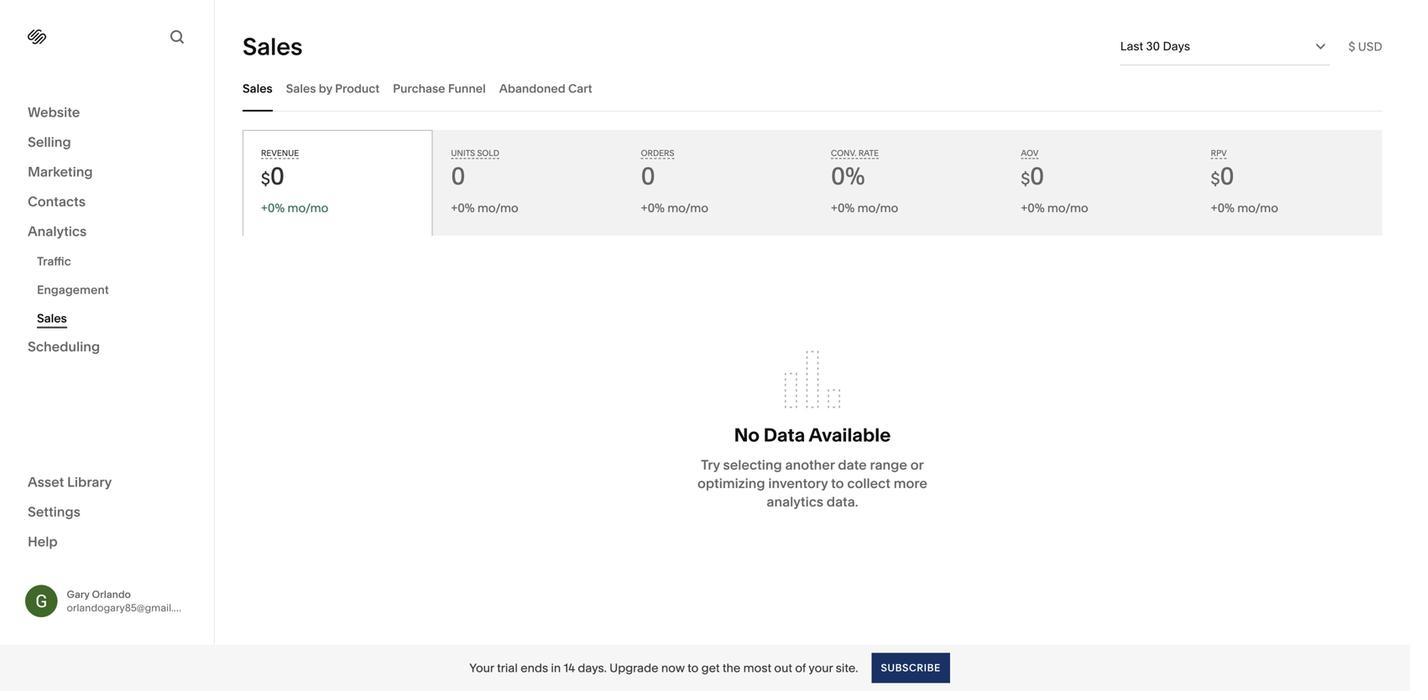 Task type: locate. For each thing, give the bounding box(es) containing it.
product
[[335, 81, 380, 96]]

or
[[911, 457, 924, 474]]

1 0 from the left
[[270, 162, 285, 191]]

get
[[702, 662, 720, 676]]

tab list
[[243, 65, 1383, 112]]

4 0% mo/mo from the left
[[1218, 201, 1279, 215]]

orders 0 0% mo/mo
[[641, 148, 709, 215]]

try
[[701, 457, 720, 474]]

$ 0 down rpv
[[1211, 162, 1235, 191]]

funnel
[[448, 81, 486, 96]]

analytics link
[[28, 223, 186, 242]]

0% mo/mo down 'conv. rate 0%'
[[838, 201, 899, 215]]

0% down units
[[458, 201, 475, 215]]

3 0% mo/mo from the left
[[1028, 201, 1089, 215]]

$ for aov
[[1021, 169, 1030, 189]]

0 down rpv
[[1221, 162, 1235, 191]]

4 0 from the left
[[1030, 162, 1045, 191]]

purchase funnel
[[393, 81, 486, 96]]

0 down orders in the top left of the page
[[641, 162, 656, 191]]

asset library link
[[28, 474, 186, 493]]

purchase
[[393, 81, 446, 96]]

0% mo/mo down rpv
[[1218, 201, 1279, 215]]

selling
[[28, 134, 71, 150]]

aov
[[1021, 148, 1039, 158]]

sales by product button
[[286, 65, 380, 112]]

0 for rpv
[[1221, 162, 1235, 191]]

another
[[786, 457, 835, 474]]

data
[[764, 424, 806, 447]]

0% mo/mo for aov
[[1028, 201, 1089, 215]]

$ 0 down aov
[[1021, 162, 1045, 191]]

0% inside orders 0 0% mo/mo
[[648, 201, 665, 215]]

0 inside orders 0 0% mo/mo
[[641, 162, 656, 191]]

by
[[319, 81, 332, 96]]

4 mo/mo from the left
[[858, 201, 899, 215]]

to
[[831, 476, 844, 492], [688, 662, 699, 676]]

2 mo/mo from the left
[[478, 201, 519, 215]]

try selecting another date range or optimizing inventory to collect more analytics data.
[[698, 457, 928, 511]]

sales link
[[37, 304, 196, 333]]

your trial ends in 14 days. upgrade now to get the most out of your site.
[[470, 662, 859, 676]]

orlandogary85@gmail.com
[[67, 602, 195, 614]]

$ down rpv
[[1211, 169, 1221, 189]]

now
[[662, 662, 685, 676]]

$ 0 for rpv
[[1211, 162, 1235, 191]]

units sold 0 0% mo/mo
[[451, 148, 519, 215]]

scheduling link
[[28, 338, 186, 358]]

2 0 from the left
[[451, 162, 466, 191]]

sales
[[243, 32, 303, 61], [243, 81, 273, 96], [286, 81, 316, 96], [37, 312, 67, 326]]

in
[[551, 662, 561, 676]]

asset
[[28, 474, 64, 491]]

sales by product
[[286, 81, 380, 96]]

0% mo/mo
[[268, 201, 329, 215], [838, 201, 899, 215], [1028, 201, 1089, 215], [1218, 201, 1279, 215]]

to left get on the bottom
[[688, 662, 699, 676]]

optimizing
[[698, 476, 765, 492]]

most
[[744, 662, 772, 676]]

0% mo/mo for rpv
[[1218, 201, 1279, 215]]

analytics
[[28, 223, 87, 240]]

0% down rpv
[[1218, 201, 1235, 215]]

0 down aov
[[1030, 162, 1045, 191]]

1 horizontal spatial to
[[831, 476, 844, 492]]

of
[[796, 662, 806, 676]]

mo/mo for conv. rate
[[858, 201, 899, 215]]

0 vertical spatial to
[[831, 476, 844, 492]]

$ 0
[[261, 162, 285, 191], [1021, 162, 1045, 191], [1211, 162, 1235, 191]]

0%
[[831, 162, 865, 191], [268, 201, 285, 215], [458, 201, 475, 215], [648, 201, 665, 215], [838, 201, 855, 215], [1028, 201, 1045, 215], [1218, 201, 1235, 215]]

cart
[[568, 81, 592, 96]]

sales inside sales by product button
[[286, 81, 316, 96]]

1 0% mo/mo from the left
[[268, 201, 329, 215]]

0 horizontal spatial to
[[688, 662, 699, 676]]

$ down aov
[[1021, 169, 1030, 189]]

0% down orders in the top left of the page
[[648, 201, 665, 215]]

3 mo/mo from the left
[[668, 201, 709, 215]]

$
[[1349, 39, 1356, 54], [261, 169, 270, 189], [1021, 169, 1030, 189], [1211, 169, 1221, 189]]

traffic link
[[37, 247, 196, 276]]

asset library
[[28, 474, 112, 491]]

traffic
[[37, 254, 71, 269]]

ends
[[521, 662, 548, 676]]

2 0% mo/mo from the left
[[838, 201, 899, 215]]

to inside try selecting another date range or optimizing inventory to collect more analytics data.
[[831, 476, 844, 492]]

3 $ 0 from the left
[[1211, 162, 1235, 191]]

mo/mo for aov
[[1048, 201, 1089, 215]]

$ for rpv
[[1211, 169, 1221, 189]]

1 $ 0 from the left
[[261, 162, 285, 191]]

help
[[28, 534, 58, 550]]

0% mo/mo down revenue
[[268, 201, 329, 215]]

6 mo/mo from the left
[[1238, 201, 1279, 215]]

mo/mo for revenue
[[288, 201, 329, 215]]

mo/mo inside units sold 0 0% mo/mo
[[478, 201, 519, 215]]

2 $ 0 from the left
[[1021, 162, 1045, 191]]

selling link
[[28, 133, 186, 153]]

website link
[[28, 103, 186, 123]]

range
[[870, 457, 908, 474]]

settings link
[[28, 503, 186, 523]]

1 vertical spatial to
[[688, 662, 699, 676]]

0
[[270, 162, 285, 191], [451, 162, 466, 191], [641, 162, 656, 191], [1030, 162, 1045, 191], [1221, 162, 1235, 191]]

help link
[[28, 533, 58, 552]]

5 0 from the left
[[1221, 162, 1235, 191]]

3 0 from the left
[[641, 162, 656, 191]]

to up data.
[[831, 476, 844, 492]]

0% down aov
[[1028, 201, 1045, 215]]

engagement link
[[37, 276, 196, 304]]

site.
[[836, 662, 859, 676]]

2 horizontal spatial $ 0
[[1211, 162, 1235, 191]]

0% down conv.
[[831, 162, 865, 191]]

0 down revenue
[[270, 162, 285, 191]]

usd
[[1359, 39, 1383, 54]]

0 horizontal spatial $ 0
[[261, 162, 285, 191]]

5 mo/mo from the left
[[1048, 201, 1089, 215]]

mo/mo
[[288, 201, 329, 215], [478, 201, 519, 215], [668, 201, 709, 215], [858, 201, 899, 215], [1048, 201, 1089, 215], [1238, 201, 1279, 215]]

0% mo/mo down aov
[[1028, 201, 1089, 215]]

out
[[775, 662, 793, 676]]

1 horizontal spatial $ 0
[[1021, 162, 1045, 191]]

available
[[809, 424, 891, 447]]

$ down revenue
[[261, 169, 270, 189]]

your
[[470, 662, 494, 676]]

0% mo/mo for conv. rate
[[838, 201, 899, 215]]

rate
[[859, 148, 879, 158]]

gary orlando orlandogary85@gmail.com
[[67, 589, 195, 614]]

0 for aov
[[1030, 162, 1045, 191]]

$ 0 down revenue
[[261, 162, 285, 191]]

1 mo/mo from the left
[[288, 201, 329, 215]]

units
[[451, 148, 475, 158]]

0 down units
[[451, 162, 466, 191]]



Task type: vqa. For each thing, say whether or not it's contained in the screenshot.
0% mo/mo
yes



Task type: describe. For each thing, give the bounding box(es) containing it.
scheduling
[[28, 339, 100, 355]]

website
[[28, 104, 80, 120]]

contacts link
[[28, 193, 186, 212]]

to for now
[[688, 662, 699, 676]]

settings
[[28, 504, 80, 521]]

to for inventory
[[831, 476, 844, 492]]

orlando
[[92, 589, 131, 601]]

mo/mo for rpv
[[1238, 201, 1279, 215]]

$ usd
[[1349, 39, 1383, 54]]

abandoned cart button
[[499, 65, 592, 112]]

gary
[[67, 589, 90, 601]]

0% inside 'conv. rate 0%'
[[831, 162, 865, 191]]

14
[[564, 662, 575, 676]]

marketing link
[[28, 163, 186, 183]]

tab list containing sales
[[243, 65, 1383, 112]]

no data available
[[734, 424, 891, 447]]

contacts
[[28, 194, 86, 210]]

last 30 days
[[1121, 39, 1191, 53]]

30
[[1147, 39, 1161, 53]]

date
[[838, 457, 867, 474]]

no
[[734, 424, 760, 447]]

days
[[1163, 39, 1191, 53]]

data.
[[827, 494, 859, 511]]

engagement
[[37, 283, 109, 297]]

sold
[[477, 148, 500, 158]]

collect
[[848, 476, 891, 492]]

subscribe
[[881, 663, 941, 675]]

inventory
[[769, 476, 828, 492]]

marketing
[[28, 164, 93, 180]]

abandoned cart
[[499, 81, 592, 96]]

0 inside units sold 0 0% mo/mo
[[451, 162, 466, 191]]

more
[[894, 476, 928, 492]]

0% mo/mo for revenue
[[268, 201, 329, 215]]

$ left usd
[[1349, 39, 1356, 54]]

abandoned
[[499, 81, 566, 96]]

upgrade
[[610, 662, 659, 676]]

your
[[809, 662, 833, 676]]

last 30 days button
[[1121, 28, 1331, 65]]

revenue
[[261, 148, 299, 158]]

last
[[1121, 39, 1144, 53]]

library
[[67, 474, 112, 491]]

0% inside units sold 0 0% mo/mo
[[458, 201, 475, 215]]

orders
[[641, 148, 675, 158]]

conv. rate 0%
[[831, 148, 879, 191]]

$ 0 for revenue
[[261, 162, 285, 191]]

days.
[[578, 662, 607, 676]]

analytics
[[767, 494, 824, 511]]

purchase funnel button
[[393, 65, 486, 112]]

0% down 'conv. rate 0%'
[[838, 201, 855, 215]]

selecting
[[723, 457, 782, 474]]

trial
[[497, 662, 518, 676]]

mo/mo inside orders 0 0% mo/mo
[[668, 201, 709, 215]]

$ for revenue
[[261, 169, 270, 189]]

the
[[723, 662, 741, 676]]

$ 0 for aov
[[1021, 162, 1045, 191]]

0% down revenue
[[268, 201, 285, 215]]

conv.
[[831, 148, 857, 158]]

0 for revenue
[[270, 162, 285, 191]]

subscribe button
[[872, 654, 950, 684]]

sales button
[[243, 65, 273, 112]]

rpv
[[1211, 148, 1227, 158]]



